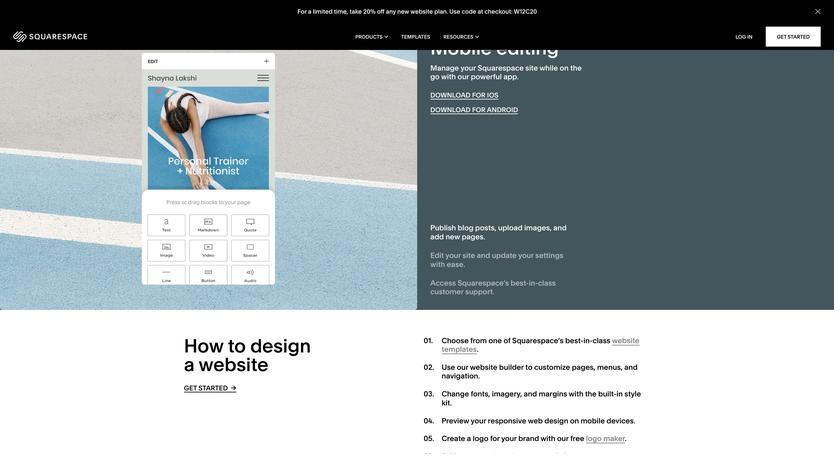 Task type: locate. For each thing, give the bounding box(es) containing it.
add
[[430, 232, 444, 241]]

squarespace's
[[458, 279, 509, 288], [512, 336, 564, 345]]

1 horizontal spatial in-
[[584, 336, 593, 345]]

a right 'create' at the bottom
[[467, 434, 471, 443]]

1 horizontal spatial site
[[526, 63, 538, 72]]

1 download from the top
[[430, 91, 471, 99]]

squarespace's inside access squarespace's best-in-class customer support.
[[458, 279, 509, 288]]

to
[[228, 335, 246, 357], [526, 363, 533, 372]]

0 vertical spatial new
[[397, 8, 409, 15]]

0 vertical spatial best-
[[511, 279, 529, 288]]

for down responsive
[[490, 434, 500, 443]]

edit
[[430, 251, 444, 260]]

for a limited time, take 20% off any new website plan. use code at checkout: w12c20
[[297, 8, 537, 15]]

class down settings
[[538, 279, 556, 288]]

1 vertical spatial class
[[593, 336, 611, 345]]

our inside manage your squarespace site while on the go with our powerful app.
[[458, 72, 469, 81]]

0 vertical spatial site
[[526, 63, 538, 72]]

website up menus,
[[612, 336, 640, 345]]

20%
[[363, 8, 376, 15]]

0 horizontal spatial .
[[477, 345, 479, 354]]

your right preview
[[471, 416, 486, 425]]

the right while
[[570, 63, 582, 72]]

resources
[[444, 33, 474, 40]]

1 horizontal spatial a
[[308, 8, 311, 15]]

use
[[449, 8, 460, 15], [442, 363, 455, 372]]

take
[[350, 8, 362, 15]]

logo
[[473, 434, 489, 443], [586, 434, 602, 443]]

builder
[[499, 363, 524, 372]]

1 logo from the left
[[473, 434, 489, 443]]

. down devices.
[[625, 434, 627, 443]]

0 horizontal spatial logo
[[473, 434, 489, 443]]

download inside download for android link
[[430, 106, 471, 114]]

download down go at right top
[[430, 91, 471, 99]]

0 vertical spatial design
[[250, 335, 311, 357]]

2 vertical spatial for
[[490, 434, 500, 443]]

for down download for ios link
[[472, 106, 486, 114]]

mobile
[[430, 37, 492, 59]]

in- up the pages,
[[584, 336, 593, 345]]

download for download for android
[[430, 106, 471, 114]]

. left one
[[477, 345, 479, 354]]

0 horizontal spatial started
[[198, 384, 228, 392]]

squarespace logo link
[[13, 31, 175, 42]]

1 vertical spatial best-
[[565, 336, 584, 345]]

create a logo for your brand with our free logo maker .
[[442, 434, 627, 443]]

checkout:
[[485, 8, 513, 15]]

a right for on the top left
[[308, 8, 311, 15]]

get started →
[[184, 384, 236, 392]]

1 horizontal spatial the
[[585, 390, 597, 399]]

download for ios
[[430, 91, 499, 99]]

in- down settings
[[529, 279, 538, 288]]

site inside edit your site and update your settings with ease.
[[463, 251, 475, 260]]

templates
[[401, 33, 430, 40]]

support.
[[465, 288, 495, 297]]

and inside "use our website builder to customize pages, menus, and navigation."
[[625, 363, 638, 372]]

for left ios
[[472, 91, 486, 99]]

0 horizontal spatial get
[[184, 384, 197, 392]]

best- inside access squarespace's best-in-class customer support.
[[511, 279, 529, 288]]

our
[[458, 72, 469, 81], [457, 363, 468, 372], [557, 434, 569, 443]]

2 horizontal spatial a
[[467, 434, 471, 443]]

our left free
[[557, 434, 569, 443]]

0 vertical spatial for
[[472, 91, 486, 99]]

on up free
[[570, 416, 579, 425]]

download inside download for ios link
[[430, 91, 471, 99]]

on right while
[[560, 63, 569, 72]]

class up menus,
[[593, 336, 611, 345]]

with
[[441, 72, 456, 81], [430, 260, 445, 269], [569, 390, 584, 399], [541, 434, 556, 443]]

site
[[526, 63, 538, 72], [463, 251, 475, 260]]

your down responsive
[[501, 434, 517, 443]]

your for site
[[446, 251, 461, 260]]

1 vertical spatial get
[[184, 384, 197, 392]]

the for on
[[570, 63, 582, 72]]

manage
[[430, 63, 459, 72]]

one
[[489, 336, 502, 345]]

1 vertical spatial site
[[463, 251, 475, 260]]

use right plan. at the right of page
[[449, 8, 460, 15]]

website templates link
[[442, 336, 640, 354]]

0 vertical spatial our
[[458, 72, 469, 81]]

1 vertical spatial download
[[430, 106, 471, 114]]

class
[[538, 279, 556, 288], [593, 336, 611, 345]]

in-
[[529, 279, 538, 288], [584, 336, 593, 345]]

squarespace's down edit your site and update your settings with ease.
[[458, 279, 509, 288]]

and inside publish blog posts, upload images, and add new pages.
[[554, 224, 567, 233]]

1 horizontal spatial best-
[[565, 336, 584, 345]]

logo right 'create' at the bottom
[[473, 434, 489, 443]]

website
[[410, 8, 433, 15], [612, 336, 640, 345], [199, 353, 269, 376], [470, 363, 498, 372]]

a up 'get started →'
[[184, 353, 195, 376]]

the for with
[[585, 390, 597, 399]]

1 vertical spatial use
[[442, 363, 455, 372]]

site left while
[[526, 63, 538, 72]]

0 vertical spatial get
[[777, 33, 787, 40]]

resources button
[[444, 23, 479, 50]]

with inside manage your squarespace site while on the go with our powerful app.
[[441, 72, 456, 81]]

new right add
[[446, 232, 460, 241]]

choose from one of squarespace's best-in-class
[[442, 336, 612, 345]]

best- up the pages,
[[565, 336, 584, 345]]

to right builder at the bottom right
[[526, 363, 533, 372]]

log             in
[[736, 33, 753, 40]]

1 vertical spatial squarespace's
[[512, 336, 564, 345]]

0 horizontal spatial site
[[463, 251, 475, 260]]

use down templates
[[442, 363, 455, 372]]

your for responsive
[[471, 416, 486, 425]]

customer
[[430, 288, 464, 297]]

manage your squarespace site while on the go with our powerful app.
[[430, 63, 582, 81]]

started inside 'get started →'
[[198, 384, 228, 392]]

0 vertical spatial the
[[570, 63, 582, 72]]

your
[[461, 63, 476, 72], [446, 251, 461, 260], [518, 251, 534, 260], [471, 416, 486, 425], [501, 434, 517, 443]]

0 horizontal spatial design
[[250, 335, 311, 357]]

1 horizontal spatial on
[[570, 416, 579, 425]]

0 horizontal spatial squarespace's
[[458, 279, 509, 288]]

new right any
[[397, 8, 409, 15]]

web
[[528, 416, 543, 425]]

best-
[[511, 279, 529, 288], [565, 336, 584, 345]]

how to design a website
[[184, 335, 311, 376]]

started for get started →
[[198, 384, 228, 392]]

your down mobile
[[461, 63, 476, 72]]

started inside get started link
[[788, 33, 810, 40]]

your inside manage your squarespace site while on the go with our powerful app.
[[461, 63, 476, 72]]

website templates
[[442, 336, 640, 354]]

started
[[788, 33, 810, 40], [198, 384, 228, 392]]

1 vertical spatial to
[[526, 363, 533, 372]]

on for design
[[570, 416, 579, 425]]

the left built-
[[585, 390, 597, 399]]

powerful
[[471, 72, 502, 81]]

0 vertical spatial in-
[[529, 279, 538, 288]]

templates
[[442, 345, 477, 354]]

the inside change fonts, imagery, and margins with the built-in style kit.
[[585, 390, 597, 399]]

customize
[[534, 363, 570, 372]]

1 vertical spatial a
[[184, 353, 195, 376]]

0 horizontal spatial the
[[570, 63, 582, 72]]

kit.
[[442, 399, 452, 408]]

0 vertical spatial class
[[538, 279, 556, 288]]

editing
[[496, 37, 559, 59]]

on
[[560, 63, 569, 72], [570, 416, 579, 425]]

and right images,
[[554, 224, 567, 233]]

download for android link
[[430, 106, 518, 114]]

our down templates
[[457, 363, 468, 372]]

and right menus,
[[625, 363, 638, 372]]

0 vertical spatial squarespace's
[[458, 279, 509, 288]]

our up download for ios at right
[[458, 72, 469, 81]]

and left update
[[477, 251, 490, 260]]

download down download for ios link
[[430, 106, 471, 114]]

website left plan. at the right of page
[[410, 8, 433, 15]]

best- down update
[[511, 279, 529, 288]]

limited
[[313, 8, 332, 15]]

1 vertical spatial design
[[545, 416, 568, 425]]

1 vertical spatial our
[[457, 363, 468, 372]]

2 vertical spatial our
[[557, 434, 569, 443]]

2 vertical spatial a
[[467, 434, 471, 443]]

0 vertical spatial download
[[430, 91, 471, 99]]

site inside manage your squarespace site while on the go with our powerful app.
[[526, 63, 538, 72]]

1 horizontal spatial to
[[526, 363, 533, 372]]

0 horizontal spatial on
[[560, 63, 569, 72]]

0 vertical spatial a
[[308, 8, 311, 15]]

design inside how to design a website
[[250, 335, 311, 357]]

1 horizontal spatial class
[[593, 336, 611, 345]]

with left ease.
[[430, 260, 445, 269]]

new
[[397, 8, 409, 15], [446, 232, 460, 241]]

to right how
[[228, 335, 246, 357]]

website up fonts,
[[470, 363, 498, 372]]

1 horizontal spatial .
[[625, 434, 627, 443]]

for
[[297, 8, 307, 15]]

1 vertical spatial .
[[625, 434, 627, 443]]

0 vertical spatial on
[[560, 63, 569, 72]]

with right go at right top
[[441, 72, 456, 81]]

squarespace
[[478, 63, 524, 72]]

1 horizontal spatial started
[[788, 33, 810, 40]]

0 vertical spatial .
[[477, 345, 479, 354]]

squarespace's up customize
[[512, 336, 564, 345]]

0 horizontal spatial best-
[[511, 279, 529, 288]]

.
[[477, 345, 479, 354], [625, 434, 627, 443]]

devices.
[[607, 416, 636, 425]]

website up →
[[199, 353, 269, 376]]

0 horizontal spatial in-
[[529, 279, 538, 288]]

1 horizontal spatial get
[[777, 33, 787, 40]]

0 vertical spatial started
[[788, 33, 810, 40]]

2 download from the top
[[430, 106, 471, 114]]

with right margins
[[569, 390, 584, 399]]

0 horizontal spatial class
[[538, 279, 556, 288]]

logo right free
[[586, 434, 602, 443]]

on inside manage your squarespace site while on the go with our powerful app.
[[560, 63, 569, 72]]

1 horizontal spatial logo
[[586, 434, 602, 443]]

products
[[355, 33, 383, 40]]

the
[[570, 63, 582, 72], [585, 390, 597, 399]]

1 vertical spatial the
[[585, 390, 597, 399]]

and left margins
[[524, 390, 537, 399]]

to inside "use our website builder to customize pages, menus, and navigation."
[[526, 363, 533, 372]]

the inside manage your squarespace site while on the go with our powerful app.
[[570, 63, 582, 72]]

0 horizontal spatial a
[[184, 353, 195, 376]]

and
[[554, 224, 567, 233], [477, 251, 490, 260], [625, 363, 638, 372], [524, 390, 537, 399]]

1 vertical spatial for
[[472, 106, 486, 114]]

0 vertical spatial to
[[228, 335, 246, 357]]

website inside how to design a website
[[199, 353, 269, 376]]

and inside change fonts, imagery, and margins with the built-in style kit.
[[524, 390, 537, 399]]

site down "pages."
[[463, 251, 475, 260]]

new inside publish blog posts, upload images, and add new pages.
[[446, 232, 460, 241]]

design
[[250, 335, 311, 357], [545, 416, 568, 425]]

1 horizontal spatial new
[[446, 232, 460, 241]]

1 vertical spatial new
[[446, 232, 460, 241]]

your right edit
[[446, 251, 461, 260]]

website inside the website templates
[[612, 336, 640, 345]]

1 vertical spatial on
[[570, 416, 579, 425]]

download
[[430, 91, 471, 99], [430, 106, 471, 114]]

get inside 'get started →'
[[184, 384, 197, 392]]

0 horizontal spatial to
[[228, 335, 246, 357]]

1 horizontal spatial design
[[545, 416, 568, 425]]

1 vertical spatial started
[[198, 384, 228, 392]]



Task type: vqa. For each thing, say whether or not it's contained in the screenshot.
imagery,
yes



Task type: describe. For each thing, give the bounding box(es) containing it.
0 horizontal spatial new
[[397, 8, 409, 15]]

download for download for ios
[[430, 91, 471, 99]]

go
[[430, 72, 440, 81]]

of
[[504, 336, 511, 345]]

a for create
[[467, 434, 471, 443]]

navigation.
[[442, 372, 480, 381]]

access squarespace's best-in-class customer support.
[[430, 279, 556, 297]]

fonts,
[[471, 390, 490, 399]]

in- inside access squarespace's best-in-class customer support.
[[529, 279, 538, 288]]

to inside how to design a website
[[228, 335, 246, 357]]

time,
[[334, 8, 348, 15]]

get started
[[777, 33, 810, 40]]

plan.
[[434, 8, 448, 15]]

built-
[[598, 390, 617, 399]]

with right brand
[[541, 434, 556, 443]]

in
[[747, 33, 753, 40]]

menus,
[[597, 363, 623, 372]]

mobile editing
[[430, 37, 559, 59]]

ios
[[487, 91, 499, 99]]

a inside how to design a website
[[184, 353, 195, 376]]

class inside access squarespace's best-in-class customer support.
[[538, 279, 556, 288]]

pages.
[[462, 232, 485, 241]]

edit your site and update your settings with ease.
[[430, 251, 564, 269]]

change fonts, imagery, and margins with the built-in style kit.
[[442, 390, 641, 408]]

and inside edit your site and update your settings with ease.
[[477, 251, 490, 260]]

ease.
[[447, 260, 465, 269]]

posts,
[[475, 224, 497, 233]]

your for squarespace
[[461, 63, 476, 72]]

access
[[430, 279, 456, 288]]

download for android
[[430, 106, 518, 114]]

products button
[[355, 23, 388, 50]]

get started link
[[766, 27, 821, 47]]

margins
[[539, 390, 567, 399]]

use our website builder to customize pages, menus, and navigation.
[[442, 363, 638, 381]]

with inside edit your site and update your settings with ease.
[[430, 260, 445, 269]]

code
[[462, 8, 476, 15]]

with inside change fonts, imagery, and margins with the built-in style kit.
[[569, 390, 584, 399]]

images,
[[524, 224, 552, 233]]

download for ios link
[[430, 91, 499, 100]]

preview
[[442, 416, 469, 425]]

templates link
[[401, 23, 430, 50]]

from
[[470, 336, 487, 345]]

analytics ui on mobile image
[[142, 53, 275, 285]]

for for android
[[472, 106, 486, 114]]

in
[[617, 390, 623, 399]]

use inside "use our website builder to customize pages, menus, and navigation."
[[442, 363, 455, 372]]

log
[[736, 33, 746, 40]]

get for get started
[[777, 33, 787, 40]]

publish blog posts, upload images, and add new pages.
[[430, 224, 567, 241]]

log             in link
[[736, 33, 753, 40]]

preview your responsive web design on mobile devices.
[[442, 416, 636, 425]]

style
[[625, 390, 641, 399]]

update
[[492, 251, 517, 260]]

mobile
[[581, 416, 605, 425]]

brand
[[519, 434, 539, 443]]

started for get started
[[788, 33, 810, 40]]

our inside "use our website builder to customize pages, menus, and navigation."
[[457, 363, 468, 372]]

app.
[[504, 72, 519, 81]]

how
[[184, 335, 224, 357]]

publish
[[430, 224, 456, 233]]

off
[[377, 8, 384, 15]]

a for for
[[308, 8, 311, 15]]

android
[[487, 106, 518, 114]]

blog
[[458, 224, 474, 233]]

free
[[570, 434, 584, 443]]

responsive
[[488, 416, 526, 425]]

while
[[540, 63, 558, 72]]

imagery,
[[492, 390, 522, 399]]

logo maker link
[[586, 434, 625, 444]]

change
[[442, 390, 469, 399]]

website inside "use our website builder to customize pages, menus, and navigation."
[[470, 363, 498, 372]]

your right update
[[518, 251, 534, 260]]

for for ios
[[472, 91, 486, 99]]

maker
[[604, 434, 625, 443]]

2 logo from the left
[[586, 434, 602, 443]]

→
[[231, 384, 236, 392]]

0 vertical spatial use
[[449, 8, 460, 15]]

at
[[478, 8, 483, 15]]

pages,
[[572, 363, 596, 372]]

squarespace logo image
[[13, 31, 87, 42]]

w12c20
[[514, 8, 537, 15]]

choose
[[442, 336, 469, 345]]

any
[[386, 8, 396, 15]]

on for while
[[560, 63, 569, 72]]

1 vertical spatial in-
[[584, 336, 593, 345]]

upload
[[498, 224, 523, 233]]

1 horizontal spatial squarespace's
[[512, 336, 564, 345]]

get for get started →
[[184, 384, 197, 392]]

create
[[442, 434, 465, 443]]

settings
[[535, 251, 564, 260]]



